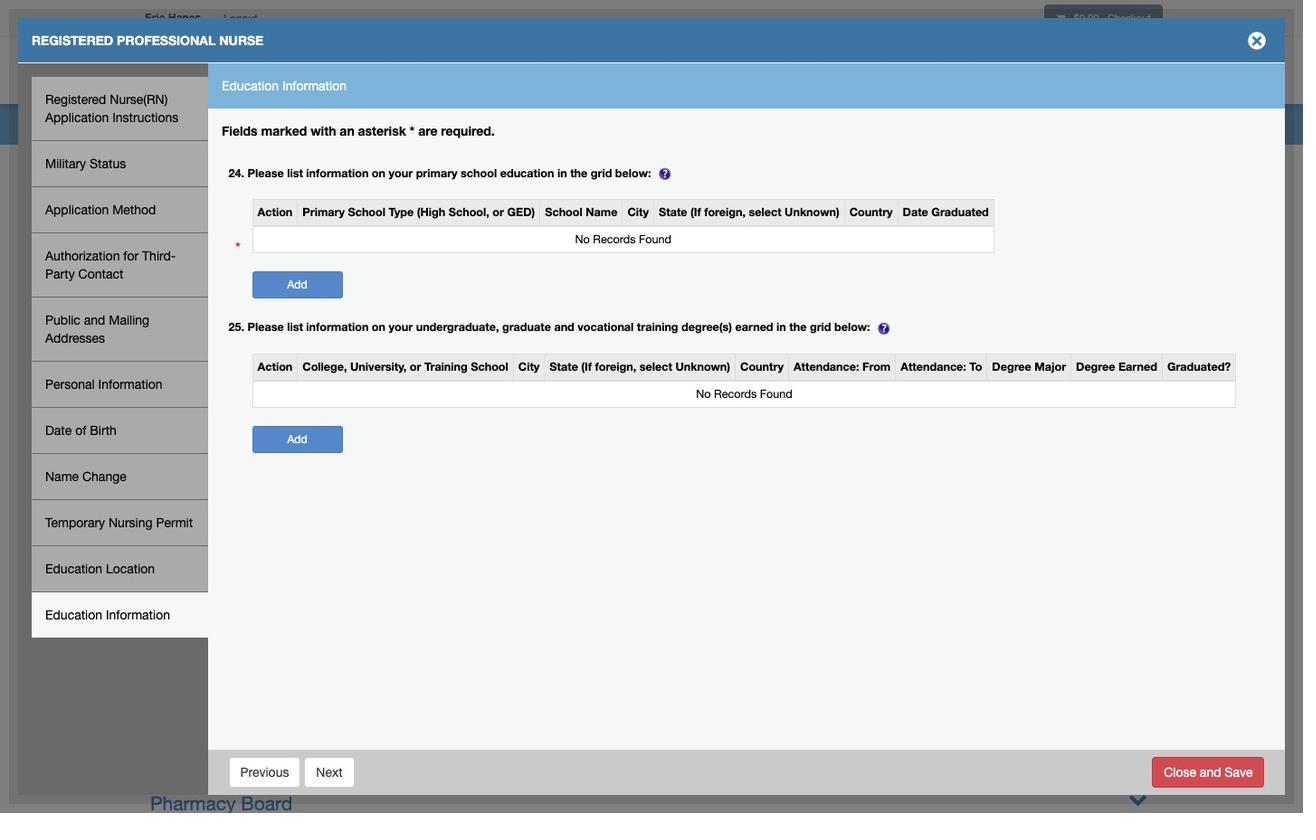 Task type: describe. For each thing, give the bounding box(es) containing it.
(physician
[[279, 474, 365, 495]]

0 horizontal spatial grid
[[591, 166, 612, 180]]

list for 25.
[[287, 320, 303, 334]]

public
[[45, 313, 80, 328]]

addresses
[[45, 331, 105, 346]]

apn)
[[380, 533, 423, 555]]

online services link
[[1033, 41, 1168, 104]]

medical corporation link
[[150, 503, 324, 525]]

checkout
[[1108, 12, 1152, 24]]

required.
[[441, 123, 495, 139]]

school name
[[545, 206, 618, 220]]

undergraduate,
[[416, 320, 499, 334]]

foreign, inside 24. please list information on your primary school education in the grid below: element
[[705, 206, 746, 220]]

technology
[[477, 324, 574, 346]]

add button for primary
[[252, 272, 343, 299]]

2 start link from the top
[[141, 636, 168, 650]]

you can add more than one entry to this grid. if more than one major per degree, separate each by a comma. examples of degrees earned: b.s., m.a. or m.b.a. image
[[877, 321, 891, 336]]

account
[[966, 66, 1019, 79]]

marked
[[261, 123, 307, 139]]

degree(s)
[[682, 320, 733, 334]]

0 vertical spatial information
[[282, 79, 347, 93]]

accounting board link
[[150, 234, 303, 256]]

and inside public and mailing addresses
[[84, 313, 105, 328]]

24.
[[229, 166, 244, 180]]

nursing board (rn, lpn & apn)
[[150, 533, 423, 555]]

party
[[45, 267, 75, 282]]

logout
[[224, 12, 258, 24]]

0 vertical spatial in
[[558, 166, 567, 180]]

accounting board architecture board collection agency board barber, cosmetology, esthetics & nail technology board
[[150, 234, 630, 346]]

nurse(rn)
[[110, 92, 168, 107]]

occupational therapy board
[[150, 763, 394, 785]]

select inside 25. please list information on your undergraduate, graduate and vocational training degree(s) earned in the grid below: element
[[640, 360, 673, 374]]

accounting
[[150, 234, 247, 256]]

architecture
[[150, 264, 253, 286]]

nail
[[439, 324, 471, 346]]

occupational
[[150, 763, 263, 785]]

degree for degree major
[[993, 360, 1032, 374]]

1 horizontal spatial grid
[[810, 320, 832, 334]]

found for state (if foreign, select unknown)
[[639, 233, 672, 247]]

add for primary
[[288, 279, 307, 292]]

2 vertical spatial information
[[106, 608, 170, 623]]

ged)
[[507, 206, 535, 220]]

1 horizontal spatial the
[[790, 320, 807, 334]]

from
[[863, 360, 891, 374]]

0 horizontal spatial school
[[348, 206, 386, 220]]

0 horizontal spatial the
[[571, 166, 588, 180]]

of
[[75, 424, 86, 438]]

registered professional nurse
[[32, 33, 264, 48]]

25. please list information on your undergraduate, graduate and vocational training degree(s) earned in the grid below:
[[229, 320, 877, 334]]

your for primary
[[389, 166, 413, 180]]

attendance: for attendance: to
[[901, 360, 967, 374]]

permit
[[156, 516, 193, 531]]

1 vertical spatial information
[[98, 378, 163, 392]]

training
[[637, 320, 679, 334]]

add for college,
[[288, 434, 307, 446]]

hanes
[[168, 11, 201, 24]]

0 vertical spatial *
[[410, 123, 415, 139]]

records for city
[[593, 233, 636, 247]]

1 vertical spatial education information
[[45, 608, 170, 623]]

25.
[[229, 320, 244, 334]]

degree for degree earned
[[1077, 360, 1116, 374]]

personal
[[45, 378, 95, 392]]

fields
[[222, 123, 258, 139]]

1 start from the top
[[141, 608, 168, 622]]

limited liability company link
[[150, 414, 370, 435]]

medical board (physician & surgeon & chiropractor) link
[[150, 474, 593, 495]]

asterisk
[[358, 123, 406, 139]]

authorization for third- party contact
[[45, 249, 176, 282]]

state inside 24. please list information on your primary school education in the grid below: element
[[659, 206, 688, 220]]

my
[[947, 66, 963, 79]]

state (if foreign, select unknown) inside 24. please list information on your primary school education in the grid below: element
[[659, 206, 840, 220]]

(rn,
[[278, 533, 315, 555]]

eric hanes
[[145, 11, 201, 24]]

graduated
[[932, 206, 989, 220]]

state (if foreign, select unknown) inside 25. please list information on your undergraduate, graduate and vocational training degree(s) earned in the grid below: element
[[550, 360, 731, 374]]

earned
[[736, 320, 774, 334]]

temporary
[[45, 516, 105, 531]]

no for state (if foreign, select unknown)
[[696, 387, 711, 401]]

military
[[45, 157, 86, 171]]

2 application from the top
[[45, 203, 109, 217]]

education
[[500, 166, 554, 180]]

fields marked with an asterisk * are required.
[[222, 123, 495, 139]]

attendance: from
[[794, 360, 891, 374]]

agency
[[241, 294, 305, 316]]

online
[[1048, 66, 1087, 79]]

eric
[[145, 11, 165, 24]]

1 vertical spatial below:
[[835, 320, 871, 334]]

1 vertical spatial nursing
[[150, 533, 216, 555]]

foreign, inside 25. please list information on your undergraduate, graduate and vocational training degree(s) earned in the grid below: element
[[595, 360, 637, 374]]

2 start from the top
[[141, 636, 168, 650]]

name change
[[45, 470, 127, 484]]

third-
[[142, 249, 176, 263]]

cosmetology,
[[216, 324, 333, 346]]

shopping cart image
[[1057, 14, 1066, 24]]

no records found for city
[[575, 233, 672, 247]]

dental board
[[150, 354, 262, 376]]

vocational
[[578, 320, 634, 334]]

change
[[82, 470, 127, 484]]

logout link
[[210, 0, 271, 36]]

2 vertical spatial education
[[45, 608, 102, 623]]

(if inside 25. please list information on your undergraduate, graduate and vocational training degree(s) earned in the grid below: element
[[582, 360, 592, 374]]

primary
[[416, 166, 458, 180]]

education location
[[45, 562, 155, 577]]

country inside 24. please list information on your primary school education in the grid below: element
[[850, 206, 893, 220]]

1 vertical spatial *
[[235, 239, 241, 258]]

are
[[418, 123, 438, 139]]

action for primary school type (high school, or ged)
[[258, 206, 293, 220]]

or inside 25. please list information on your undergraduate, graduate and vocational training degree(s) earned in the grid below: element
[[410, 360, 421, 374]]

authorization
[[45, 249, 120, 263]]

liability
[[218, 414, 283, 435]]

chevron down image inside occupational therapy board link
[[1129, 761, 1148, 780]]

an
[[340, 123, 355, 139]]

architecture board link
[[150, 264, 309, 286]]

no records found for state (if foreign, select unknown)
[[696, 387, 793, 401]]

security,
[[241, 384, 314, 406]]

25. please list information on your undergraduate, graduate and vocational training degree(s) earned in the grid below: element
[[252, 354, 1237, 408]]

graduated?
[[1168, 360, 1232, 374]]

contact
[[78, 267, 123, 282]]

information for undergraduate,
[[306, 320, 369, 334]]

for
[[123, 249, 139, 263]]

1 horizontal spatial and
[[554, 320, 575, 334]]

0 horizontal spatial name
[[45, 470, 79, 484]]

dental
[[150, 354, 205, 376]]

collection
[[150, 294, 235, 316]]

(if inside 24. please list information on your primary school education in the grid below: element
[[691, 206, 701, 220]]

name inside 24. please list information on your primary school education in the grid below: element
[[586, 206, 618, 220]]

please for 25.
[[248, 320, 284, 334]]



Task type: vqa. For each thing, say whether or not it's contained in the screenshot.
right the Unknown)
yes



Task type: locate. For each thing, give the bounding box(es) containing it.
1 vertical spatial action
[[258, 360, 293, 374]]

registered
[[32, 33, 113, 48]]

your
[[389, 166, 413, 180], [389, 320, 413, 334]]

nursing down permit
[[150, 533, 216, 555]]

1 vertical spatial grid
[[810, 320, 832, 334]]

0 vertical spatial education information
[[222, 79, 347, 93]]

1 horizontal spatial foreign,
[[705, 206, 746, 220]]

professional
[[117, 33, 216, 48]]

nursing left permit
[[109, 516, 153, 531]]

the
[[571, 166, 588, 180], [790, 320, 807, 334]]

0 vertical spatial below:
[[616, 166, 651, 180]]

* left 'are'
[[410, 123, 415, 139]]

information up with
[[282, 79, 347, 93]]

registered nurse(rn) application instructions
[[45, 92, 179, 125]]

school up alarm
[[471, 360, 509, 374]]

0 vertical spatial on
[[372, 166, 386, 180]]

0 horizontal spatial attendance:
[[794, 360, 860, 374]]

no down "dental board" link
[[696, 387, 711, 401]]

unknown) inside 25. please list information on your undergraduate, graduate and vocational training degree(s) earned in the grid below: element
[[676, 360, 731, 374]]

1 horizontal spatial school
[[471, 360, 509, 374]]

0 vertical spatial no records found
[[575, 233, 672, 247]]

& right surgeon
[[465, 474, 477, 495]]

date of birth
[[45, 424, 117, 438]]

no for city
[[575, 233, 590, 247]]

1 horizontal spatial city
[[628, 206, 649, 220]]

to
[[970, 360, 983, 374]]

my account
[[947, 66, 1019, 79]]

1 horizontal spatial records
[[714, 387, 757, 401]]

illinois department of financial and professional regulation image
[[136, 41, 549, 99]]

and right graduate
[[554, 320, 575, 334]]

city inside 25. please list information on your undergraduate, graduate and vocational training degree(s) earned in the grid below: element
[[519, 360, 540, 374]]

city
[[628, 206, 649, 220], [519, 360, 540, 374]]

0 vertical spatial unknown)
[[785, 206, 840, 220]]

1 horizontal spatial in
[[777, 320, 787, 334]]

school,
[[449, 206, 490, 220]]

military status
[[45, 157, 126, 171]]

status
[[90, 157, 126, 171]]

1 vertical spatial (if
[[582, 360, 592, 374]]

services
[[1090, 66, 1141, 79]]

add button up cosmetology,
[[252, 272, 343, 299]]

1 horizontal spatial no records found
[[696, 387, 793, 401]]

1 vertical spatial education
[[45, 562, 102, 577]]

1 vertical spatial state
[[550, 360, 578, 374]]

name right ged)
[[586, 206, 618, 220]]

add up agency
[[288, 279, 307, 292]]

24. please list information on your primary school education in the grid below:
[[229, 166, 658, 180]]

on down the asterisk
[[372, 166, 386, 180]]

0 horizontal spatial in
[[558, 166, 567, 180]]

chevron down image
[[1129, 761, 1148, 780], [1129, 790, 1148, 809]]

add right liability
[[288, 434, 307, 446]]

2 action from the top
[[258, 360, 293, 374]]

0 horizontal spatial and
[[84, 313, 105, 328]]

1 horizontal spatial unknown)
[[785, 206, 840, 220]]

no records found down 'earned'
[[696, 387, 793, 401]]

1 horizontal spatial select
[[749, 206, 782, 220]]

found down 'earned'
[[760, 387, 793, 401]]

add button for college,
[[252, 426, 343, 454]]

1 information from the top
[[306, 166, 369, 180]]

records inside 24. please list information on your primary school education in the grid below: element
[[593, 233, 636, 247]]

found inside 25. please list information on your undergraduate, graduate and vocational training degree(s) earned in the grid below: element
[[760, 387, 793, 401]]

surgeon
[[388, 474, 459, 495]]

or inside 24. please list information on your primary school education in the grid below: element
[[493, 206, 504, 220]]

education information up marked at left top
[[222, 79, 347, 93]]

1 medical from the top
[[150, 474, 217, 495]]

0 horizontal spatial found
[[639, 233, 672, 247]]

records down school name
[[593, 233, 636, 247]]

1 application from the top
[[45, 110, 109, 125]]

no records found inside 25. please list information on your undergraduate, graduate and vocational training degree(s) earned in the grid below: element
[[696, 387, 793, 401]]

education
[[222, 79, 279, 93], [45, 562, 102, 577], [45, 608, 102, 623]]

0 horizontal spatial state
[[550, 360, 578, 374]]

$0.00
[[1074, 12, 1100, 24]]

1 vertical spatial chevron down image
[[1129, 790, 1148, 809]]

education information
[[222, 79, 347, 93], [45, 608, 170, 623]]

on up university,
[[372, 320, 386, 334]]

no inside 25. please list information on your undergraduate, graduate and vocational training degree(s) earned in the grid below: element
[[696, 387, 711, 401]]

date left of
[[45, 424, 72, 438]]

limited
[[150, 414, 213, 435]]

action up security,
[[258, 360, 293, 374]]

0 vertical spatial select
[[749, 206, 782, 220]]

0 vertical spatial state
[[659, 206, 688, 220]]

detective, security, fingerprint & alarm contractor board limited liability company massage therapy board medical board (physician & surgeon & chiropractor) medical corporation
[[150, 384, 636, 525]]

add button down security,
[[252, 426, 343, 454]]

your left primary on the top left of page
[[389, 166, 413, 180]]

close window image
[[1243, 26, 1272, 55]]

massage
[[150, 444, 227, 465]]

personal information
[[45, 378, 163, 392]]

1 vertical spatial list
[[287, 320, 303, 334]]

1 chevron down image from the top
[[1129, 761, 1148, 780]]

application up authorization
[[45, 203, 109, 217]]

0 vertical spatial medical
[[150, 474, 217, 495]]

1 vertical spatial information
[[306, 320, 369, 334]]

found for country
[[760, 387, 793, 401]]

2 degree from the left
[[1077, 360, 1116, 374]]

online services
[[1048, 66, 1144, 79]]

records for state (if foreign, select unknown)
[[714, 387, 757, 401]]

1 list from the top
[[287, 166, 303, 180]]

location
[[106, 562, 155, 577]]

0 horizontal spatial no
[[575, 233, 590, 247]]

application inside 'registered nurse(rn) application instructions'
[[45, 110, 109, 125]]

mailing
[[109, 313, 150, 328]]

start link
[[141, 608, 168, 622], [141, 636, 168, 650]]

action inside 25. please list information on your undergraduate, graduate and vocational training degree(s) earned in the grid below: element
[[258, 360, 293, 374]]

the right 'earned'
[[790, 320, 807, 334]]

your for undergraduate,
[[389, 320, 413, 334]]

1 your from the top
[[389, 166, 413, 180]]

0 vertical spatial records
[[593, 233, 636, 247]]

select inside 24. please list information on your primary school education in the grid below: element
[[749, 206, 782, 220]]

attendance: left to
[[901, 360, 967, 374]]

1 horizontal spatial state
[[659, 206, 688, 220]]

application down the registered
[[45, 110, 109, 125]]

0 vertical spatial date
[[903, 206, 929, 220]]

0 vertical spatial the
[[571, 166, 588, 180]]

board
[[252, 234, 303, 256], [258, 264, 309, 286], [310, 294, 361, 316], [579, 324, 630, 346], [210, 354, 262, 376], [584, 384, 636, 406], [307, 444, 358, 465], [222, 474, 274, 495], [221, 533, 273, 555], [343, 763, 394, 785]]

attendance: to
[[901, 360, 983, 374]]

attendance: for attendance: from
[[794, 360, 860, 374]]

massage therapy board link
[[150, 444, 358, 465]]

1 vertical spatial please
[[248, 320, 284, 334]]

no inside 24. please list information on your primary school education in the grid below: element
[[575, 233, 590, 247]]

0 horizontal spatial (if
[[582, 360, 592, 374]]

1 add button from the top
[[252, 272, 343, 299]]

state inside 25. please list information on your undergraduate, graduate and vocational training degree(s) earned in the grid below: element
[[550, 360, 578, 374]]

0 vertical spatial or
[[493, 206, 504, 220]]

in
[[558, 166, 567, 180], [777, 320, 787, 334]]

degree major
[[993, 360, 1067, 374]]

your up college, university, or training school
[[389, 320, 413, 334]]

degree earned
[[1077, 360, 1158, 374]]

1 vertical spatial select
[[640, 360, 673, 374]]

my account link
[[933, 41, 1033, 104]]

temporary nursing permit
[[45, 516, 193, 531]]

1 horizontal spatial *
[[410, 123, 415, 139]]

unknown) inside 24. please list information on your primary school education in the grid below: element
[[785, 206, 840, 220]]

please
[[248, 166, 284, 180], [248, 320, 284, 334]]

*
[[410, 123, 415, 139], [235, 239, 241, 258]]

no records found down school name
[[575, 233, 672, 247]]

education down education location at the left bottom
[[45, 608, 102, 623]]

application
[[45, 110, 109, 125], [45, 203, 109, 217]]

0 vertical spatial your
[[389, 166, 413, 180]]

in right 'earned'
[[777, 320, 787, 334]]

state down you can add more than one entry to this grid. image
[[659, 206, 688, 220]]

country down 'earned'
[[741, 360, 784, 374]]

primary school type (high school, or ged)
[[303, 206, 535, 220]]

below: left you can add more than one entry to this grid. if more than one major per degree, separate each by a comma. examples of degrees earned: b.s., m.a. or m.b.a. icon
[[835, 320, 871, 334]]

1 vertical spatial on
[[372, 320, 386, 334]]

attendance: left from
[[794, 360, 860, 374]]

0 vertical spatial nursing
[[109, 516, 153, 531]]

degree left earned at the top right
[[1077, 360, 1116, 374]]

1 vertical spatial the
[[790, 320, 807, 334]]

0 vertical spatial action
[[258, 206, 293, 220]]

0 vertical spatial information
[[306, 166, 369, 180]]

action left "primary"
[[258, 206, 293, 220]]

city right school name
[[628, 206, 649, 220]]

on for primary
[[372, 166, 386, 180]]

0 vertical spatial application
[[45, 110, 109, 125]]

0 horizontal spatial unknown)
[[676, 360, 731, 374]]

on
[[372, 166, 386, 180], [372, 320, 386, 334]]

on for undergraduate,
[[372, 320, 386, 334]]

degree
[[993, 360, 1032, 374], [1077, 360, 1116, 374]]

2 horizontal spatial school
[[545, 206, 583, 220]]

therapy inside detective, security, fingerprint & alarm contractor board limited liability company massage therapy board medical board (physician & surgeon & chiropractor) medical corporation
[[233, 444, 302, 465]]

date for date graduated
[[903, 206, 929, 220]]

information down the location
[[106, 608, 170, 623]]

2 please from the top
[[248, 320, 284, 334]]

add button
[[252, 272, 343, 299], [252, 426, 343, 454]]

public and mailing addresses
[[45, 313, 150, 346]]

& right the lpn on the left bottom
[[362, 533, 374, 555]]

records inside 25. please list information on your undergraduate, graduate and vocational training degree(s) earned in the grid below: element
[[714, 387, 757, 401]]

date inside 24. please list information on your primary school education in the grid below: element
[[903, 206, 929, 220]]

information for primary
[[306, 166, 369, 180]]

0 horizontal spatial or
[[410, 360, 421, 374]]

no records found inside 24. please list information on your primary school education in the grid below: element
[[575, 233, 672, 247]]

school
[[348, 206, 386, 220], [545, 206, 583, 220], [471, 360, 509, 374]]

1 vertical spatial foreign,
[[595, 360, 637, 374]]

0 vertical spatial start link
[[141, 608, 168, 622]]

please down agency
[[248, 320, 284, 334]]

detective,
[[150, 384, 236, 406]]

home link
[[872, 41, 933, 104]]

no down school name
[[575, 233, 590, 247]]

1 vertical spatial records
[[714, 387, 757, 401]]

method
[[112, 203, 156, 217]]

1 vertical spatial start
[[141, 636, 168, 650]]

0 vertical spatial start
[[141, 608, 168, 622]]

1 horizontal spatial name
[[586, 206, 618, 220]]

1 horizontal spatial education information
[[222, 79, 347, 93]]

please for 24.
[[248, 166, 284, 180]]

or left training
[[410, 360, 421, 374]]

information up college, on the left
[[306, 320, 369, 334]]

add
[[288, 279, 307, 292], [288, 434, 307, 446]]

2 information from the top
[[306, 320, 369, 334]]

education information down education location at the left bottom
[[45, 608, 170, 623]]

1 vertical spatial state (if foreign, select unknown)
[[550, 360, 731, 374]]

city up contractor
[[519, 360, 540, 374]]

no
[[575, 233, 590, 247], [696, 387, 711, 401]]

nurse
[[219, 33, 264, 48]]

1 vertical spatial or
[[410, 360, 421, 374]]

0 vertical spatial chevron down image
[[1129, 761, 1148, 780]]

action for college, university, or training school
[[258, 360, 293, 374]]

0 horizontal spatial foreign,
[[595, 360, 637, 374]]

school
[[461, 166, 497, 180]]

1 please from the top
[[248, 166, 284, 180]]

school inside 25. please list information on your undergraduate, graduate and vocational training degree(s) earned in the grid below: element
[[471, 360, 509, 374]]

2 add button from the top
[[252, 426, 343, 454]]

0 horizontal spatial records
[[593, 233, 636, 247]]

1 vertical spatial therapy
[[269, 763, 338, 785]]

action inside 24. please list information on your primary school education in the grid below: element
[[258, 206, 293, 220]]

1 vertical spatial application
[[45, 203, 109, 217]]

date left graduated
[[903, 206, 929, 220]]

1 vertical spatial country
[[741, 360, 784, 374]]

1 horizontal spatial country
[[850, 206, 893, 220]]

1 vertical spatial found
[[760, 387, 793, 401]]

you can add more than one entry to this grid. image
[[658, 167, 672, 181]]

school right ged)
[[545, 206, 583, 220]]

records
[[593, 233, 636, 247], [714, 387, 757, 401]]

0 horizontal spatial below:
[[616, 166, 651, 180]]

0 vertical spatial found
[[639, 233, 672, 247]]

corporation
[[222, 503, 324, 525]]

2 on from the top
[[372, 320, 386, 334]]

1 horizontal spatial date
[[903, 206, 929, 220]]

date graduated
[[903, 206, 989, 220]]

education down temporary
[[45, 562, 102, 577]]

1 horizontal spatial found
[[760, 387, 793, 401]]

0 horizontal spatial no records found
[[575, 233, 672, 247]]

1 vertical spatial medical
[[150, 503, 217, 525]]

country inside 25. please list information on your undergraduate, graduate and vocational training degree(s) earned in the grid below: element
[[741, 360, 784, 374]]

None button
[[229, 757, 301, 788], [305, 757, 355, 788], [1153, 757, 1265, 788], [229, 757, 301, 788], [305, 757, 355, 788], [1153, 757, 1265, 788]]

below:
[[616, 166, 651, 180], [835, 320, 871, 334]]

city inside 24. please list information on your primary school education in the grid below: element
[[628, 206, 649, 220]]

or left ged)
[[493, 206, 504, 220]]

24. please list information on your primary school education in the grid below: element
[[252, 200, 995, 254]]

1 on from the top
[[372, 166, 386, 180]]

1 action from the top
[[258, 206, 293, 220]]

start
[[141, 608, 168, 622], [141, 636, 168, 650]]

1 vertical spatial unknown)
[[676, 360, 731, 374]]

0 vertical spatial list
[[287, 166, 303, 180]]

1 vertical spatial no records found
[[696, 387, 793, 401]]

information down dental
[[98, 378, 163, 392]]

list down marked at left top
[[287, 166, 303, 180]]

information
[[306, 166, 369, 180], [306, 320, 369, 334]]

birth
[[90, 424, 117, 438]]

name left change
[[45, 470, 79, 484]]

2 attendance: from the left
[[901, 360, 967, 374]]

barber, cosmetology, esthetics & nail technology board link
[[150, 324, 630, 346]]

1 vertical spatial name
[[45, 470, 79, 484]]

chevron down image
[[1129, 351, 1148, 370]]

list down agency
[[287, 320, 303, 334]]

0 vertical spatial foreign,
[[705, 206, 746, 220]]

primary
[[303, 206, 345, 220]]

registered
[[45, 92, 106, 107]]

found inside 24. please list information on your primary school education in the grid below: element
[[639, 233, 672, 247]]

below: left you can add more than one entry to this grid. image
[[616, 166, 651, 180]]

earned
[[1119, 360, 1158, 374]]

education up fields
[[222, 79, 279, 93]]

fingerprint
[[319, 384, 411, 406]]

home
[[886, 66, 918, 79]]

grid up school name
[[591, 166, 612, 180]]

1 degree from the left
[[993, 360, 1032, 374]]

records down 'earned'
[[714, 387, 757, 401]]

occupational therapy board link
[[150, 761, 1148, 785]]

0 horizontal spatial country
[[741, 360, 784, 374]]

1 horizontal spatial (if
[[691, 206, 701, 220]]

1 attendance: from the left
[[794, 360, 860, 374]]

degree right to
[[993, 360, 1032, 374]]

university,
[[350, 360, 407, 374]]

and up addresses
[[84, 313, 105, 328]]

please right '24.' at left
[[248, 166, 284, 180]]

0 vertical spatial please
[[248, 166, 284, 180]]

0 horizontal spatial city
[[519, 360, 540, 374]]

* up architecture board link
[[235, 239, 241, 258]]

& left nail
[[422, 324, 434, 346]]

1 vertical spatial in
[[777, 320, 787, 334]]

barber,
[[150, 324, 211, 346]]

1 vertical spatial add button
[[252, 426, 343, 454]]

with
[[311, 123, 336, 139]]

medical
[[150, 474, 217, 495], [150, 503, 217, 525]]

1 horizontal spatial degree
[[1077, 360, 1116, 374]]

alarm
[[433, 384, 483, 406]]

2 your from the top
[[389, 320, 413, 334]]

0 vertical spatial therapy
[[233, 444, 302, 465]]

1 vertical spatial your
[[389, 320, 413, 334]]

lpn
[[320, 533, 357, 555]]

grid up attendance: from
[[810, 320, 832, 334]]

1 vertical spatial city
[[519, 360, 540, 374]]

application method
[[45, 203, 156, 217]]

date for date of birth
[[45, 424, 72, 438]]

found down you can add more than one entry to this grid. image
[[639, 233, 672, 247]]

2 medical from the top
[[150, 503, 217, 525]]

0 vertical spatial education
[[222, 79, 279, 93]]

1 start link from the top
[[141, 608, 168, 622]]

0 vertical spatial no
[[575, 233, 590, 247]]

in right the education
[[558, 166, 567, 180]]

1 add from the top
[[288, 279, 307, 292]]

2 chevron down image from the top
[[1129, 790, 1148, 809]]

country left date graduated in the right of the page
[[850, 206, 893, 220]]

1 horizontal spatial below:
[[835, 320, 871, 334]]

information up "primary"
[[306, 166, 369, 180]]

1 vertical spatial date
[[45, 424, 72, 438]]

state up contractor
[[550, 360, 578, 374]]

2 add from the top
[[288, 434, 307, 446]]

school left type
[[348, 206, 386, 220]]

2 list from the top
[[287, 320, 303, 334]]

1 horizontal spatial no
[[696, 387, 711, 401]]

& down college, university, or training school
[[416, 384, 428, 406]]

list for 24.
[[287, 166, 303, 180]]

the up school name
[[571, 166, 588, 180]]

and
[[84, 313, 105, 328], [554, 320, 575, 334]]

& left surgeon
[[371, 474, 383, 495]]

collection agency board link
[[150, 294, 361, 316]]

& inside accounting board architecture board collection agency board barber, cosmetology, esthetics & nail technology board
[[422, 324, 434, 346]]

college,
[[303, 360, 347, 374]]



